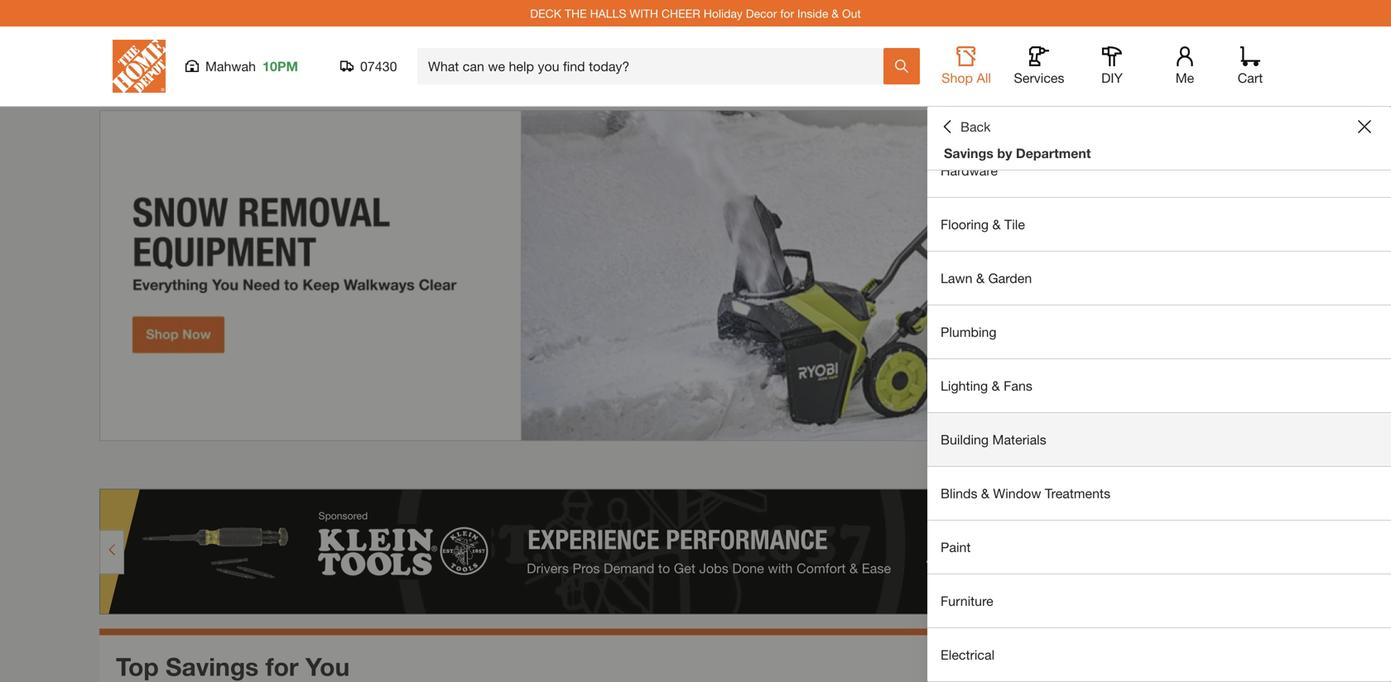 Task type: locate. For each thing, give the bounding box(es) containing it.
building materials link
[[928, 413, 1392, 466]]

paint
[[941, 540, 971, 555]]

feedback link image
[[1369, 280, 1392, 369]]

building
[[941, 432, 989, 448]]

mahwah
[[205, 58, 256, 74]]

1 horizontal spatial for
[[780, 6, 794, 20]]

savings up hardware
[[944, 145, 994, 161]]

1 vertical spatial savings
[[166, 652, 259, 681]]

blinds & window treatments link
[[928, 467, 1392, 520]]

next slide image
[[1264, 461, 1277, 474]]

lawn
[[941, 270, 973, 286]]

0 horizontal spatial for
[[266, 652, 299, 681]]

paint link
[[928, 521, 1392, 574]]

lighting
[[941, 378, 988, 394]]

lighting & fans
[[941, 378, 1033, 394]]

top savings for you
[[116, 652, 350, 681]]

& right lawn
[[977, 270, 985, 286]]

mahwah 10pm
[[205, 58, 298, 74]]

& for blinds
[[981, 486, 990, 502]]

garden
[[989, 270, 1032, 286]]

& left out
[[832, 6, 839, 20]]

savings
[[944, 145, 994, 161], [166, 652, 259, 681]]

cart
[[1238, 70, 1263, 86]]

07430
[[360, 58, 397, 74]]

& inside "link"
[[992, 378, 1000, 394]]

fans
[[1004, 378, 1033, 394]]

savings right top
[[166, 652, 259, 681]]

drawer close image
[[1358, 120, 1372, 133]]

0 horizontal spatial savings
[[166, 652, 259, 681]]

flooring & tile link
[[928, 198, 1392, 251]]

& for lawn
[[977, 270, 985, 286]]

&
[[832, 6, 839, 20], [993, 217, 1001, 232], [977, 270, 985, 286], [992, 378, 1000, 394], [981, 486, 990, 502]]

storage
[[941, 109, 988, 125]]

& left the fans
[[992, 378, 1000, 394]]

savings by department
[[944, 145, 1091, 161]]

storage link
[[928, 90, 1392, 143]]

& right blinds
[[981, 486, 990, 502]]

services
[[1014, 70, 1065, 86]]

the
[[565, 6, 587, 20]]

window
[[993, 486, 1042, 502]]

plumbing link
[[928, 306, 1392, 359]]

2 / 5
[[1228, 459, 1249, 476]]

for left you
[[266, 652, 299, 681]]

materials
[[993, 432, 1047, 448]]

shop all
[[942, 70, 991, 86]]

deck the halls with cheer holiday decor for inside & out
[[530, 6, 861, 20]]

for left inside
[[780, 6, 794, 20]]

0 vertical spatial savings
[[944, 145, 994, 161]]

department
[[1016, 145, 1091, 161]]

back button
[[941, 118, 991, 135]]

cheer
[[662, 6, 701, 20]]

plumbing
[[941, 324, 997, 340]]

What can we help you find today? search field
[[428, 49, 883, 84]]

cart link
[[1232, 46, 1269, 86]]

& left the tile
[[993, 217, 1001, 232]]

top
[[116, 652, 159, 681]]

electrical link
[[928, 629, 1392, 682]]

deck
[[530, 6, 562, 20]]

for
[[780, 6, 794, 20], [266, 652, 299, 681]]

by
[[998, 145, 1013, 161]]

blinds & window treatments
[[941, 486, 1111, 502]]

deck the halls with cheer holiday decor for inside & out link
[[530, 6, 861, 20]]



Task type: vqa. For each thing, say whether or not it's contained in the screenshot.
the great
no



Task type: describe. For each thing, give the bounding box(es) containing it.
/
[[1236, 459, 1241, 476]]

hardware
[[941, 163, 998, 178]]

flooring & tile
[[941, 217, 1025, 232]]

holiday
[[704, 6, 743, 20]]

diy
[[1102, 70, 1123, 86]]

07430 button
[[340, 58, 398, 75]]

the home depot logo image
[[113, 40, 166, 93]]

5
[[1241, 459, 1249, 476]]

1 vertical spatial for
[[266, 652, 299, 681]]

treatments
[[1045, 486, 1111, 502]]

tile
[[1005, 217, 1025, 232]]

& for lighting
[[992, 378, 1000, 394]]

image for snow removal equipment everything you need to keep walkways clear image
[[99, 110, 1292, 441]]

diy button
[[1086, 46, 1139, 86]]

2
[[1228, 459, 1236, 476]]

1 horizontal spatial savings
[[944, 145, 994, 161]]

10pm
[[263, 58, 298, 74]]

services button
[[1013, 46, 1066, 86]]

out
[[842, 6, 861, 20]]

shop
[[942, 70, 973, 86]]

blinds
[[941, 486, 978, 502]]

halls
[[590, 6, 627, 20]]

you
[[306, 652, 350, 681]]

electrical
[[941, 647, 995, 663]]

& for flooring
[[993, 217, 1001, 232]]

shop all button
[[940, 46, 993, 86]]

lighting & fans link
[[928, 359, 1392, 412]]

me
[[1176, 70, 1195, 86]]

furniture
[[941, 593, 994, 609]]

me button
[[1159, 46, 1212, 86]]

lawn & garden
[[941, 270, 1032, 286]]

previous slide image
[[1199, 461, 1213, 474]]

flooring
[[941, 217, 989, 232]]

lawn & garden link
[[928, 252, 1392, 305]]

inside
[[798, 6, 829, 20]]

hardware link
[[928, 144, 1392, 197]]

building materials
[[941, 432, 1047, 448]]

0 vertical spatial for
[[780, 6, 794, 20]]

with
[[630, 6, 659, 20]]

decor
[[746, 6, 777, 20]]

all
[[977, 70, 991, 86]]

back
[[961, 119, 991, 135]]

furniture link
[[928, 575, 1392, 628]]



